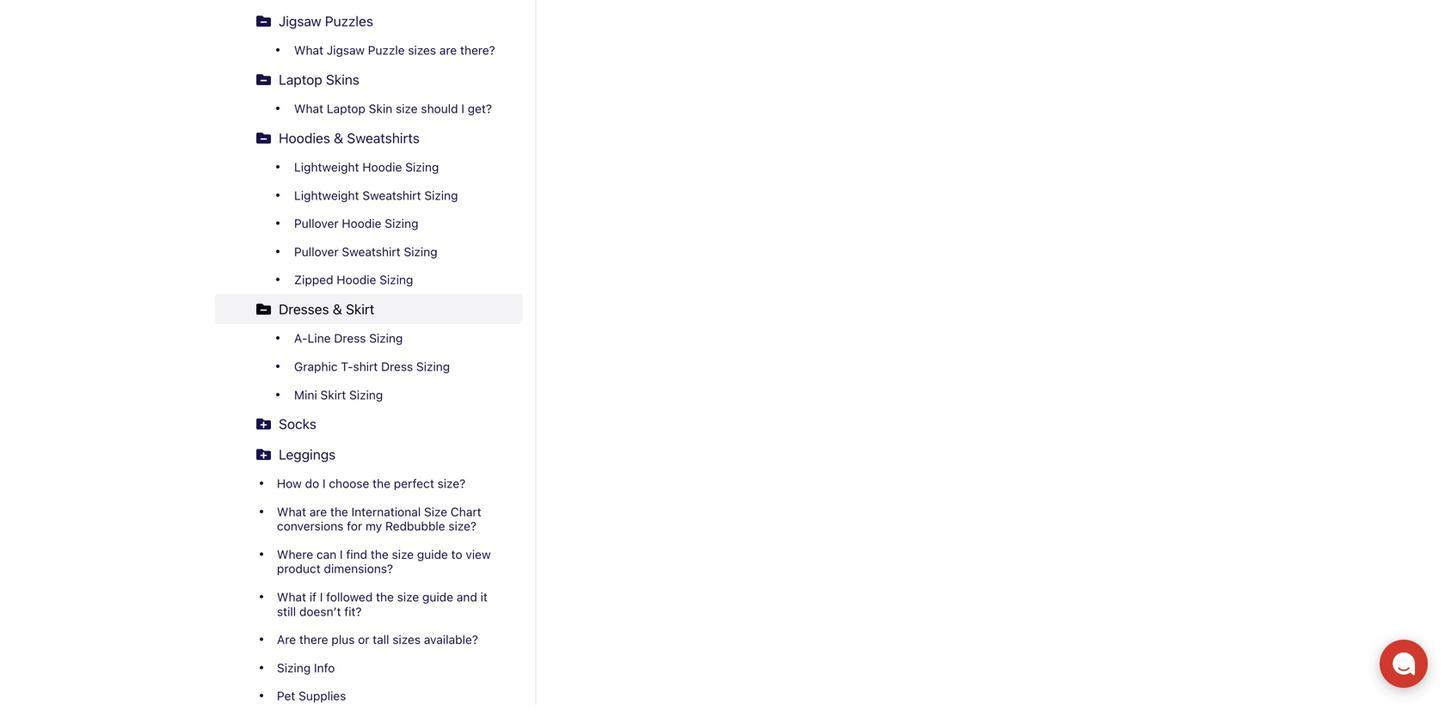 Task type: vqa. For each thing, say whether or not it's contained in the screenshot.
"of" to the top
no



Task type: locate. For each thing, give the bounding box(es) containing it.
sweatshirt down pullover hoodie sizing link
[[342, 245, 401, 259]]

perfect
[[394, 477, 434, 491]]

jigsaw down puzzles
[[327, 43, 365, 57]]

sweatshirts
[[347, 130, 420, 146]]

a-line dress sizing link
[[243, 325, 522, 353]]

hoodie for zipped
[[337, 273, 376, 287]]

sizes
[[408, 43, 436, 57], [393, 633, 421, 647]]

pullover sweatshirt sizing link
[[243, 238, 522, 266]]

are inside what are the international size chart conversions for my redbubble size?
[[310, 505, 327, 519]]

the right find at the left bottom
[[371, 547, 389, 562]]

size down "redbubble"
[[392, 547, 414, 562]]

0 horizontal spatial dress
[[334, 331, 366, 346]]

what jigsaw puzzle sizes are there?
[[294, 43, 495, 57]]

size down where can i find the size guide to view product dimensions?
[[397, 590, 419, 604]]

0 vertical spatial dress
[[334, 331, 366, 346]]

i inside what if i followed the size guide and it still doesn't fit?
[[320, 590, 323, 604]]

0 vertical spatial &
[[334, 130, 343, 146]]

what for what are the international size chart conversions for my redbubble size?
[[277, 505, 306, 519]]

i left get?
[[461, 102, 465, 116]]

mini skirt sizing link
[[243, 381, 522, 409]]

are
[[439, 43, 457, 57], [310, 505, 327, 519]]

1 vertical spatial guide
[[422, 590, 453, 604]]

the up for
[[330, 505, 348, 519]]

size? down chart
[[449, 519, 477, 533]]

laptop down skins
[[327, 102, 366, 116]]

socks link
[[215, 409, 522, 439]]

sweatshirt
[[362, 188, 421, 202], [342, 245, 401, 259]]

size
[[396, 102, 418, 116], [392, 547, 414, 562], [397, 590, 419, 604]]

1 vertical spatial dress
[[381, 360, 413, 374]]

0 vertical spatial are
[[439, 43, 457, 57]]

redbubble
[[385, 519, 445, 533]]

laptop skins
[[279, 71, 360, 88]]

2 lightweight from the top
[[294, 188, 359, 202]]

size right skin
[[396, 102, 418, 116]]

lightweight up pullover hoodie sizing
[[294, 188, 359, 202]]

size? inside how do i choose the perfect size? link
[[438, 477, 466, 491]]

dresses & skirt link
[[215, 294, 522, 325]]

tall
[[373, 633, 389, 647]]

info
[[314, 661, 335, 675]]

t-
[[341, 360, 353, 374]]

mini
[[294, 388, 317, 402]]

my
[[366, 519, 382, 533]]

i right do
[[323, 477, 326, 491]]

laptop
[[279, 71, 322, 88], [327, 102, 366, 116]]

size?
[[438, 477, 466, 491], [449, 519, 477, 533]]

skirt down zipped hoodie sizing
[[346, 301, 375, 317]]

guide for to
[[417, 547, 448, 562]]

lightweight sweatshirt sizing
[[294, 188, 458, 202]]

1 vertical spatial sizes
[[393, 633, 421, 647]]

1 vertical spatial sweatshirt
[[342, 245, 401, 259]]

sizing down shirt
[[349, 388, 383, 402]]

sizing down are
[[277, 661, 311, 675]]

sizing down sweatshirts
[[405, 160, 439, 174]]

leggings
[[279, 446, 336, 463]]

0 horizontal spatial laptop
[[279, 71, 322, 88]]

0 vertical spatial jigsaw
[[279, 13, 321, 29]]

0 vertical spatial laptop
[[279, 71, 322, 88]]

sizing for mini skirt sizing
[[349, 388, 383, 402]]

a-line dress sizing
[[294, 331, 403, 346]]

pullover hoodie sizing link
[[243, 210, 522, 238]]

the inside where can i find the size guide to view product dimensions?
[[371, 547, 389, 562]]

& up a-line dress sizing
[[333, 301, 342, 317]]

1 vertical spatial hoodie
[[342, 216, 382, 231]]

1 vertical spatial size?
[[449, 519, 477, 533]]

zipped hoodie sizing link
[[243, 266, 522, 294]]

are left there?
[[439, 43, 457, 57]]

can
[[317, 547, 337, 562]]

& for dresses
[[333, 301, 342, 317]]

sizing down pullover sweatshirt sizing link
[[380, 273, 413, 287]]

what
[[294, 43, 323, 57], [294, 102, 323, 116], [277, 505, 306, 519], [277, 590, 306, 604]]

i right can
[[340, 547, 343, 562]]

guide left the to
[[417, 547, 448, 562]]

international
[[352, 505, 421, 519]]

doesn't
[[299, 605, 341, 619]]

0 horizontal spatial are
[[310, 505, 327, 519]]

0 vertical spatial size
[[396, 102, 418, 116]]

sizing down lightweight sweatshirt sizing link
[[385, 216, 418, 231]]

sizes right puzzle
[[408, 43, 436, 57]]

what are the international size chart conversions for my redbubble size? link
[[215, 498, 522, 541]]

skirt right mini
[[320, 388, 346, 402]]

how do i choose the perfect size? link
[[215, 470, 522, 498]]

guide inside where can i find the size guide to view product dimensions?
[[417, 547, 448, 562]]

0 vertical spatial hoodie
[[362, 160, 402, 174]]

i right if
[[320, 590, 323, 604]]

2 pullover from the top
[[294, 245, 339, 259]]

sizing
[[405, 160, 439, 174], [424, 188, 458, 202], [385, 216, 418, 231], [404, 245, 438, 259], [380, 273, 413, 287], [369, 331, 403, 346], [416, 360, 450, 374], [349, 388, 383, 402], [277, 661, 311, 675]]

sizing down pullover hoodie sizing link
[[404, 245, 438, 259]]

size for followed
[[397, 590, 419, 604]]

skins
[[326, 71, 360, 88]]

to
[[451, 547, 462, 562]]

what inside 'what laptop skin size should i get?' link
[[294, 102, 323, 116]]

1 vertical spatial size
[[392, 547, 414, 562]]

what inside what if i followed the size guide and it still doesn't fit?
[[277, 590, 306, 604]]

2 vertical spatial size
[[397, 590, 419, 604]]

1 horizontal spatial laptop
[[327, 102, 366, 116]]

sizing for pullover sweatshirt sizing
[[404, 245, 438, 259]]

skin
[[369, 102, 393, 116]]

what inside what are the international size chart conversions for my redbubble size?
[[277, 505, 306, 519]]

jigsaw puzzles
[[279, 13, 373, 29]]

guide inside what if i followed the size guide and it still doesn't fit?
[[422, 590, 453, 604]]

laptop skins link
[[215, 64, 522, 95]]

pullover
[[294, 216, 339, 231], [294, 245, 339, 259]]

jigsaw left puzzles
[[279, 13, 321, 29]]

guide left and
[[422, 590, 453, 604]]

sweatshirt down the lightweight hoodie sizing link
[[362, 188, 421, 202]]

puzzles
[[325, 13, 373, 29]]

i inside where can i find the size guide to view product dimensions?
[[340, 547, 343, 562]]

&
[[334, 130, 343, 146], [333, 301, 342, 317]]

or
[[358, 633, 369, 647]]

hoodie up pullover sweatshirt sizing
[[342, 216, 382, 231]]

hoodie down pullover sweatshirt sizing
[[337, 273, 376, 287]]

size inside what if i followed the size guide and it still doesn't fit?
[[397, 590, 419, 604]]

what up "still"
[[277, 590, 306, 604]]

& right hoodies
[[334, 130, 343, 146]]

sweatshirt for lightweight
[[362, 188, 421, 202]]

sizes right tall
[[393, 633, 421, 647]]

lightweight inside lightweight sweatshirt sizing link
[[294, 188, 359, 202]]

i for where can i find the size guide to view product dimensions?
[[340, 547, 343, 562]]

sizing down the lightweight hoodie sizing link
[[424, 188, 458, 202]]

sizing for lightweight sweatshirt sizing
[[424, 188, 458, 202]]

hoodie up lightweight sweatshirt sizing link
[[362, 160, 402, 174]]

sweatshirt for pullover
[[342, 245, 401, 259]]

1 vertical spatial laptop
[[327, 102, 366, 116]]

0 vertical spatial pullover
[[294, 216, 339, 231]]

the down where can i find the size guide to view product dimensions?
[[376, 590, 394, 604]]

1 vertical spatial skirt
[[320, 388, 346, 402]]

size? up chart
[[438, 477, 466, 491]]

hoodie for lightweight
[[362, 160, 402, 174]]

size for find
[[392, 547, 414, 562]]

i
[[461, 102, 465, 116], [323, 477, 326, 491], [340, 547, 343, 562], [320, 590, 323, 604]]

lightweight
[[294, 160, 359, 174], [294, 188, 359, 202]]

0 vertical spatial lightweight
[[294, 160, 359, 174]]

1 vertical spatial lightweight
[[294, 188, 359, 202]]

shirt
[[353, 360, 378, 374]]

lightweight down hoodies
[[294, 160, 359, 174]]

the
[[373, 477, 391, 491], [330, 505, 348, 519], [371, 547, 389, 562], [376, 590, 394, 604]]

laptop left skins
[[279, 71, 322, 88]]

dress
[[334, 331, 366, 346], [381, 360, 413, 374]]

are there plus or tall sizes available? link
[[215, 626, 522, 654]]

1 pullover from the top
[[294, 216, 339, 231]]

guide
[[417, 547, 448, 562], [422, 590, 453, 604]]

1 vertical spatial &
[[333, 301, 342, 317]]

1 vertical spatial are
[[310, 505, 327, 519]]

2 vertical spatial hoodie
[[337, 273, 376, 287]]

hoodie
[[362, 160, 402, 174], [342, 216, 382, 231], [337, 273, 376, 287]]

0 vertical spatial sizes
[[408, 43, 436, 57]]

lightweight hoodie sizing
[[294, 160, 439, 174]]

1 vertical spatial jigsaw
[[327, 43, 365, 57]]

are up "conversions"
[[310, 505, 327, 519]]

1 lightweight from the top
[[294, 160, 359, 174]]

what up "conversions"
[[277, 505, 306, 519]]

dress up t-
[[334, 331, 366, 346]]

0 vertical spatial guide
[[417, 547, 448, 562]]

dress right shirt
[[381, 360, 413, 374]]

what up hoodies
[[294, 102, 323, 116]]

what are the international size chart conversions for my redbubble size?
[[277, 505, 481, 533]]

0 vertical spatial sweatshirt
[[362, 188, 421, 202]]

the for followed
[[376, 590, 394, 604]]

size inside where can i find the size guide to view product dimensions?
[[392, 547, 414, 562]]

what laptop skin size should i get?
[[294, 102, 492, 116]]

the up international
[[373, 477, 391, 491]]

get?
[[468, 102, 492, 116]]

how do i choose the perfect size?
[[277, 477, 466, 491]]

1 vertical spatial pullover
[[294, 245, 339, 259]]

what inside what jigsaw puzzle sizes are there? link
[[294, 43, 323, 57]]

are
[[277, 633, 296, 647]]

sizing up the graphic t-shirt dress sizing link at the left
[[369, 331, 403, 346]]

0 vertical spatial size?
[[438, 477, 466, 491]]

the inside what if i followed the size guide and it still doesn't fit?
[[376, 590, 394, 604]]

how
[[277, 477, 302, 491]]

dimensions?
[[324, 562, 393, 576]]

what up laptop skins
[[294, 43, 323, 57]]

skirt
[[346, 301, 375, 317], [320, 388, 346, 402]]

0 horizontal spatial jigsaw
[[279, 13, 321, 29]]

hoodie for pullover
[[342, 216, 382, 231]]



Task type: describe. For each thing, give the bounding box(es) containing it.
pullover hoodie sizing
[[294, 216, 418, 231]]

it
[[481, 590, 488, 604]]

i for how do i choose the perfect size?
[[323, 477, 326, 491]]

there?
[[460, 43, 495, 57]]

pet supplies link
[[215, 682, 522, 705]]

dresses
[[279, 301, 329, 317]]

sizing for lightweight hoodie sizing
[[405, 160, 439, 174]]

and
[[457, 590, 477, 604]]

lightweight hoodie sizing link
[[243, 153, 522, 181]]

what if i followed the size guide and it still doesn't fit?
[[277, 590, 488, 619]]

view
[[466, 547, 491, 562]]

hoodies & sweatshirts link
[[215, 123, 522, 153]]

the for find
[[371, 547, 389, 562]]

for
[[347, 519, 362, 533]]

graphic t-shirt dress sizing link
[[243, 353, 522, 381]]

pullover for pullover hoodie sizing
[[294, 216, 339, 231]]

chart
[[451, 505, 481, 519]]

graphic t-shirt dress sizing
[[294, 360, 450, 374]]

zipped
[[294, 273, 333, 287]]

sizing for pullover hoodie sizing
[[385, 216, 418, 231]]

pet supplies
[[277, 689, 346, 703]]

puzzle
[[368, 43, 405, 57]]

hoodies
[[279, 130, 330, 146]]

leggings link
[[215, 439, 522, 470]]

jigsaw puzzles link
[[215, 6, 522, 36]]

where can i find the size guide to view product dimensions?
[[277, 547, 491, 576]]

open chat image
[[1392, 652, 1416, 676]]

hoodies & sweatshirts
[[279, 130, 420, 146]]

size
[[424, 505, 447, 519]]

socks
[[279, 416, 316, 432]]

fit?
[[344, 605, 362, 619]]

graphic
[[294, 360, 338, 374]]

supplies
[[299, 689, 346, 703]]

what jigsaw puzzle sizes are there? link
[[243, 36, 522, 64]]

do
[[305, 477, 319, 491]]

line
[[308, 331, 331, 346]]

guide for and
[[422, 590, 453, 604]]

should
[[421, 102, 458, 116]]

sizing for zipped hoodie sizing
[[380, 273, 413, 287]]

choose
[[329, 477, 369, 491]]

1 horizontal spatial dress
[[381, 360, 413, 374]]

sizing info
[[277, 661, 335, 675]]

dresses & skirt
[[279, 301, 375, 317]]

what laptop skin size should i get? link
[[243, 95, 522, 123]]

i for what if i followed the size guide and it still doesn't fit?
[[320, 590, 323, 604]]

plus
[[332, 633, 355, 647]]

sizing info link
[[215, 654, 522, 682]]

mini skirt sizing
[[294, 388, 383, 402]]

what for what jigsaw puzzle sizes are there?
[[294, 43, 323, 57]]

lightweight for lightweight sweatshirt sizing
[[294, 188, 359, 202]]

the for choose
[[373, 477, 391, 491]]

& for hoodies
[[334, 130, 343, 146]]

followed
[[326, 590, 373, 604]]

where can i find the size guide to view product dimensions? link
[[215, 541, 522, 583]]

pullover sweatshirt sizing
[[294, 245, 438, 259]]

lightweight for lightweight hoodie sizing
[[294, 160, 359, 174]]

a-
[[294, 331, 308, 346]]

there
[[299, 633, 328, 647]]

lightweight sweatshirt sizing link
[[243, 181, 522, 210]]

available?
[[424, 633, 478, 647]]

where
[[277, 547, 313, 562]]

pet
[[277, 689, 295, 703]]

conversions
[[277, 519, 344, 533]]

0 vertical spatial skirt
[[346, 301, 375, 317]]

product
[[277, 562, 321, 576]]

1 horizontal spatial jigsaw
[[327, 43, 365, 57]]

size? inside what are the international size chart conversions for my redbubble size?
[[449, 519, 477, 533]]

zipped hoodie sizing
[[294, 273, 413, 287]]

the inside what are the international size chart conversions for my redbubble size?
[[330, 505, 348, 519]]

sizing down a-line dress sizing link
[[416, 360, 450, 374]]

what for what laptop skin size should i get?
[[294, 102, 323, 116]]

what for what if i followed the size guide and it still doesn't fit?
[[277, 590, 306, 604]]

if
[[310, 590, 317, 604]]

are there plus or tall sizes available?
[[277, 633, 478, 647]]

what if i followed the size guide and it still doesn't fit? link
[[215, 583, 522, 626]]

find
[[346, 547, 367, 562]]

still
[[277, 605, 296, 619]]

pullover for pullover sweatshirt sizing
[[294, 245, 339, 259]]

1 horizontal spatial are
[[439, 43, 457, 57]]



